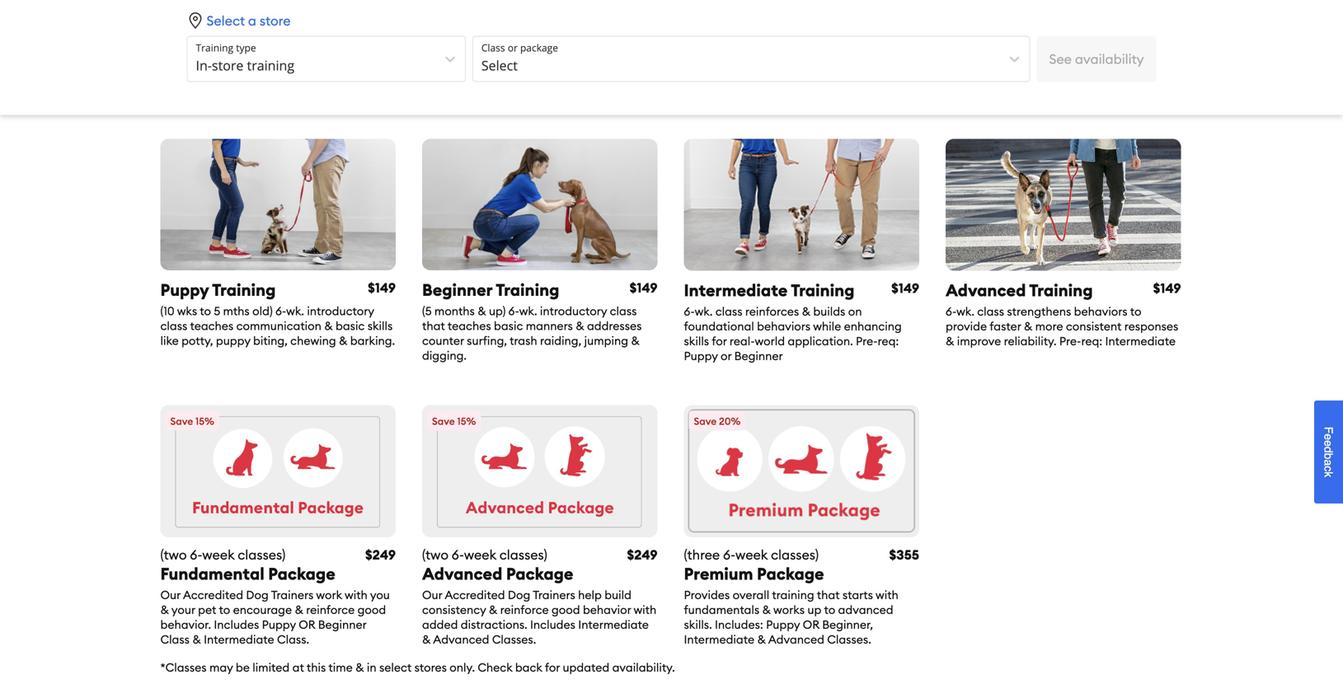 Task type: locate. For each thing, give the bounding box(es) containing it.
2 trainers from the left
[[533, 588, 575, 603]]

puppy up limited
[[262, 618, 296, 632]]

1 horizontal spatial with
[[634, 603, 657, 618]]

potty,
[[181, 334, 213, 349]]

1 horizontal spatial introductory
[[540, 304, 607, 319]]

accredited inside our accredited dog trainers work with you & your pet to encourage & reinforce good behavior. includes puppy or beginner class & intermediate class.
[[183, 588, 243, 603]]

1 (two from the left
[[160, 547, 187, 564]]

our inside our accredited dog trainers work with you & your pet to encourage & reinforce good behavior. includes puppy or beginner class & intermediate class.
[[160, 588, 181, 603]]

web 1373009 june22_c cat3 5_trn bgc advanced_dt.png image
[[946, 139, 1181, 271]]

0 horizontal spatial beginner
[[318, 618, 366, 632]]

select down featured
[[481, 56, 518, 74]]

introductory inside (10 wks to 5 mths old) 6-wk. introductory class teaches communication & basic skills like potty, puppy biting, chewing & barking.
[[307, 304, 374, 319]]

dog inside our accredited dog trainers work with you & your pet to encourage & reinforce good behavior. includes puppy or beginner class & intermediate class.
[[246, 588, 269, 603]]

0 horizontal spatial (two
[[160, 547, 187, 564]]

2 includes from the left
[[530, 618, 576, 632]]

1 horizontal spatial (two
[[422, 547, 449, 564]]

2 package from the left
[[506, 564, 573, 585]]

1 horizontal spatial skills
[[684, 334, 709, 349]]

beginner up the months
[[422, 280, 493, 301]]

0 vertical spatial that
[[422, 319, 445, 334]]

6-wk. class reinforces & builds on foundational behaviors while enhancing skills for real-world application. pre-req: puppy or beginner
[[684, 304, 902, 364]]

classes. up the back at the bottom left
[[492, 632, 536, 647]]

2 dog from the left
[[508, 588, 531, 603]]

(5 months & up) 6-wk. introductory class that teaches basic manners & addresses counter surfing, trash raiding, jumping & digging.
[[422, 304, 642, 363]]

1 horizontal spatial or
[[803, 618, 820, 632]]

2 req: from the left
[[1082, 334, 1103, 349]]

e
[[1322, 434, 1336, 441], [1322, 441, 1336, 447]]

class up jumping
[[610, 304, 637, 319]]

3 $149 from the left
[[892, 280, 920, 297]]

beginner down work
[[318, 618, 366, 632]]

classes) for advanced
[[500, 547, 547, 564]]

e up b
[[1322, 441, 1336, 447]]

provide
[[946, 319, 987, 334]]

req:
[[878, 334, 899, 349], [1082, 334, 1103, 349]]

(5
[[422, 304, 432, 319]]

basic inside (10 wks to 5 mths old) 6-wk. introductory class teaches communication & basic skills like potty, puppy biting, chewing & barking.
[[336, 319, 365, 334]]

training up up)
[[496, 280, 559, 301]]

save down like
[[170, 415, 193, 428]]

week inside "(three 6-week classes) premium package"
[[736, 547, 768, 564]]

class inside our accredited dog trainers work with you & your pet to encourage & reinforce good behavior. includes puppy or beginner class & intermediate class.
[[160, 632, 190, 647]]

1 pre- from the left
[[856, 334, 878, 349]]

intermediate
[[684, 280, 788, 301], [1105, 334, 1176, 349], [578, 618, 649, 632], [204, 632, 274, 647], [684, 632, 755, 647]]

2 horizontal spatial save
[[694, 415, 717, 428]]

advanced up only.
[[433, 632, 489, 647]]

1 horizontal spatial trainers
[[533, 588, 575, 603]]

good
[[358, 603, 386, 618], [552, 603, 580, 618]]

select for select
[[481, 56, 518, 74]]

classes) inside "(three 6-week classes) premium package"
[[771, 547, 819, 564]]

a
[[248, 12, 256, 29], [1322, 460, 1336, 466]]

wk. up improve
[[957, 304, 975, 319]]

(two 6-week classes) fundamental package
[[160, 547, 335, 585]]

6- right addresses
[[684, 304, 695, 319]]

store up in-store training
[[260, 12, 291, 29]]

$149
[[368, 280, 396, 297], [630, 280, 658, 297], [892, 280, 920, 297], [1153, 280, 1181, 297]]

basic
[[336, 319, 365, 334], [494, 319, 523, 334]]

advanced up consistency
[[422, 564, 503, 585]]

1 save from the left
[[170, 415, 193, 428]]

trainers left work
[[271, 588, 314, 603]]

0 vertical spatial skills
[[368, 319, 393, 334]]

0 horizontal spatial save 15%
[[170, 415, 214, 428]]

1 classes. from the left
[[492, 632, 536, 647]]

1 package from the left
[[268, 564, 335, 585]]

15% down digging.
[[457, 415, 476, 428]]

2 classes. from the left
[[827, 632, 871, 647]]

classes) up "encourage"
[[238, 547, 286, 564]]

week for fundamental
[[202, 547, 235, 564]]

trainers
[[271, 588, 314, 603], [533, 588, 575, 603]]

(two inside (two 6-week classes) fundamental package
[[160, 547, 187, 564]]

0 horizontal spatial week
[[202, 547, 235, 564]]

0 vertical spatial class
[[481, 41, 505, 54]]

includes:
[[715, 618, 763, 632]]

or left package
[[508, 41, 518, 54]]

1 horizontal spatial classes.
[[827, 632, 871, 647]]

behaviors
[[1074, 304, 1128, 319], [757, 319, 811, 334]]

req: inside 6-wk. class strengthens behaviors to provide faster & more consistent responses & improve reliability. pre-req: intermediate
[[1082, 334, 1103, 349]]

(two up your
[[160, 547, 187, 564]]

select for select a store
[[207, 12, 245, 29]]

6- inside (10 wks to 5 mths old) 6-wk. introductory class teaches communication & basic skills like potty, puppy biting, chewing & barking.
[[276, 304, 286, 319]]

includes inside the our accredited dog trainers help build consistency & reinforce good behavior with added distractions. includes intermediate & advanced classes.
[[530, 618, 576, 632]]

$249 up you at bottom left
[[365, 547, 396, 564]]

pre- right reliability. at the right top of the page
[[1060, 334, 1082, 349]]

trash
[[510, 334, 537, 349]]

includes inside our accredited dog trainers work with you & your pet to encourage & reinforce good behavior. includes puppy or beginner class & intermediate class.
[[214, 618, 259, 632]]

beginner training
[[422, 280, 559, 301]]

training right overall
[[772, 588, 814, 603]]

week
[[202, 547, 235, 564], [464, 547, 496, 564], [736, 547, 768, 564]]

$149 up addresses
[[630, 280, 658, 297]]

2 $249 from the left
[[627, 547, 658, 564]]

1 vertical spatial select
[[481, 56, 518, 74]]

our up the behavior.
[[160, 588, 181, 603]]

see
[[1049, 51, 1072, 67]]

to right the pet
[[219, 603, 230, 618]]

1 horizontal spatial package
[[506, 564, 573, 585]]

2 or from the left
[[803, 618, 820, 632]]

0 horizontal spatial store
[[212, 56, 244, 74]]

private
[[387, 42, 425, 56]]

0 horizontal spatial our
[[160, 588, 181, 603]]

1 vertical spatial store
[[212, 56, 244, 74]]

2 good from the left
[[552, 603, 580, 618]]

1 req: from the left
[[878, 334, 899, 349]]

puppy training
[[160, 280, 276, 301]]

1 horizontal spatial teaches
[[448, 319, 491, 334]]

web 1373009 june22_c cat3 1_trn pkg fund_dt.png image
[[160, 406, 396, 538]]

3 save from the left
[[694, 415, 717, 428]]

1 horizontal spatial save 15%
[[432, 415, 476, 428]]

1 horizontal spatial good
[[552, 603, 580, 618]]

good inside our accredited dog trainers work with you & your pet to encourage & reinforce good behavior. includes puppy or beginner class & intermediate class.
[[358, 603, 386, 618]]

1 save 15% from the left
[[170, 415, 214, 428]]

for inside 6-wk. class reinforces & builds on foundational behaviors while enhancing skills for real-world application. pre-req: puppy or beginner
[[712, 334, 727, 349]]

0 vertical spatial select
[[207, 12, 245, 29]]

week up overall
[[736, 547, 768, 564]]

biting,
[[253, 334, 288, 349]]

good inside the our accredited dog trainers help build consistency & reinforce good behavior with added distractions. includes intermediate & advanced classes.
[[552, 603, 580, 618]]

$249 for fundamental package
[[365, 547, 396, 564]]

package inside (two 6-week classes) fundamental package
[[268, 564, 335, 585]]

0 horizontal spatial select
[[207, 12, 245, 29]]

core classes
[[174, 42, 242, 56]]

our up added
[[422, 588, 442, 603]]

0 horizontal spatial introductory
[[307, 304, 374, 319]]

1 vertical spatial class
[[160, 632, 190, 647]]

package inside (two 6-week classes) advanced package
[[506, 564, 573, 585]]

training up the "strengthens"
[[1029, 280, 1093, 301]]

0 horizontal spatial pre-
[[856, 334, 878, 349]]

build
[[605, 588, 632, 603]]

0 horizontal spatial $249
[[365, 547, 396, 564]]

week for advanced
[[464, 547, 496, 564]]

0 horizontal spatial classes)
[[238, 547, 286, 564]]

barking.
[[350, 334, 395, 349]]

6- inside (two 6-week classes) advanced package
[[452, 547, 464, 564]]

4 $149 from the left
[[1153, 280, 1181, 297]]

choose store element
[[187, 12, 291, 29]]

0 horizontal spatial training
[[247, 56, 295, 74]]

select
[[207, 12, 245, 29], [481, 56, 518, 74]]

save 15% down digging.
[[432, 415, 476, 428]]

package
[[268, 564, 335, 585], [506, 564, 573, 585], [757, 564, 824, 585]]

(two inside (two 6-week classes) advanced package
[[422, 547, 449, 564]]

puppy left the up
[[766, 618, 800, 632]]

or inside provides overall training that starts with fundamentals & works up to advanced skills. includes: puppy or beginner, intermediate & advanced classes.
[[803, 618, 820, 632]]

availability
[[1075, 51, 1144, 67]]

save 15% for fundamental package
[[170, 415, 214, 428]]

behaviors down intermediate training
[[757, 319, 811, 334]]

1 horizontal spatial beginner
[[422, 280, 493, 301]]

1 introductory from the left
[[307, 304, 374, 319]]

wk. inside (10 wks to 5 mths old) 6-wk. introductory class teaches communication & basic skills like potty, puppy biting, chewing & barking.
[[286, 304, 304, 319]]

introductory
[[307, 304, 374, 319], [540, 304, 607, 319]]

week up the pet
[[202, 547, 235, 564]]

0 horizontal spatial for
[[545, 661, 560, 675]]

that left starts
[[817, 588, 840, 603]]

0 horizontal spatial or
[[299, 618, 315, 632]]

that inside (5 months & up) 6-wk. introductory class that teaches basic manners & addresses counter surfing, trash raiding, jumping & digging.
[[422, 319, 445, 334]]

or left beginner,
[[803, 618, 820, 632]]

puppy down foundational
[[684, 349, 718, 364]]

0 vertical spatial store
[[260, 12, 291, 29]]

or
[[508, 41, 518, 54], [721, 349, 732, 364]]

for
[[712, 334, 727, 349], [545, 661, 560, 675]]

1 basic from the left
[[336, 319, 365, 334]]

training for beginner
[[496, 280, 559, 301]]

skills left (5
[[368, 319, 393, 334]]

includes up the back at the bottom left
[[530, 618, 576, 632]]

1 horizontal spatial training
[[772, 588, 814, 603]]

d
[[1322, 447, 1336, 453]]

1 good from the left
[[358, 603, 386, 618]]

1 horizontal spatial req:
[[1082, 334, 1103, 349]]

$149 up responses
[[1153, 280, 1181, 297]]

training up "in-"
[[196, 41, 233, 54]]

accredited
[[183, 588, 243, 603], [445, 588, 505, 603]]

dog down (two 6-week classes) advanced package
[[508, 588, 531, 603]]

training for puppy
[[212, 280, 276, 301]]

1 horizontal spatial that
[[817, 588, 840, 603]]

class up real-
[[716, 304, 743, 319]]

6-wk. class strengthens behaviors to provide faster & more consistent responses & improve reliability. pre-req: intermediate
[[946, 304, 1179, 349]]

6- inside "(three 6-week classes) premium package"
[[723, 547, 736, 564]]

2 accredited from the left
[[445, 588, 505, 603]]

0 horizontal spatial teaches
[[190, 319, 234, 334]]

package up the our accredited dog trainers help build consistency & reinforce good behavior with added distractions. includes intermediate & advanced classes. at left bottom
[[506, 564, 573, 585]]

class
[[481, 41, 505, 54], [160, 632, 190, 647]]

save 15% down potty,
[[170, 415, 214, 428]]

class up the *classes
[[160, 632, 190, 647]]

or up at
[[299, 618, 315, 632]]

1 or from the left
[[299, 618, 315, 632]]

to right consistent
[[1130, 304, 1142, 319]]

wk. inside 6-wk. class reinforces & builds on foundational behaviors while enhancing skills for real-world application. pre-req: puppy or beginner
[[695, 304, 713, 319]]

classes. down advanced on the right of the page
[[827, 632, 871, 647]]

2 pre- from the left
[[1060, 334, 1082, 349]]

1 horizontal spatial select
[[481, 56, 518, 74]]

2 horizontal spatial package
[[757, 564, 824, 585]]

1 teaches from the left
[[190, 319, 234, 334]]

2 $149 from the left
[[630, 280, 658, 297]]

week inside (two 6-week classes) fundamental package
[[202, 547, 235, 564]]

1 horizontal spatial classes
[[610, 42, 649, 56]]

0 horizontal spatial skills
[[368, 319, 393, 334]]

0 vertical spatial for
[[712, 334, 727, 349]]

e up d
[[1322, 434, 1336, 441]]

or inside 6-wk. class reinforces & builds on foundational behaviors while enhancing skills for real-world application. pre-req: puppy or beginner
[[721, 349, 732, 364]]

0 horizontal spatial behaviors
[[757, 319, 811, 334]]

with inside our accredited dog trainers work with you & your pet to encourage & reinforce good behavior. includes puppy or beginner class & intermediate class.
[[345, 588, 368, 603]]

2 our from the left
[[422, 588, 442, 603]]

0 horizontal spatial good
[[358, 603, 386, 618]]

(two for advanced package
[[422, 547, 449, 564]]

sessions
[[428, 42, 472, 56]]

2 save 15% from the left
[[432, 415, 476, 428]]

beginner inside 6-wk. class reinforces & builds on foundational behaviors while enhancing skills for real-world application. pre-req: puppy or beginner
[[734, 349, 783, 364]]

week up consistency
[[464, 547, 496, 564]]

trainers inside our accredited dog trainers work with you & your pet to encourage & reinforce good behavior. includes puppy or beginner class & intermediate class.
[[271, 588, 314, 603]]

0 horizontal spatial classes.
[[492, 632, 536, 647]]

for right the back at the bottom left
[[545, 661, 560, 675]]

save down digging.
[[432, 415, 455, 428]]

(10
[[160, 304, 175, 319]]

with for fundamental package
[[345, 588, 368, 603]]

package for fundamental package
[[268, 564, 335, 585]]

0 horizontal spatial includes
[[214, 618, 259, 632]]

$249 up build
[[627, 547, 658, 564]]

1 horizontal spatial behaviors
[[1074, 304, 1128, 319]]

1 horizontal spatial dog
[[508, 588, 531, 603]]

1 accredited from the left
[[183, 588, 243, 603]]

6- left faster on the top of page
[[946, 304, 957, 319]]

basic right the communication
[[336, 319, 365, 334]]

1 horizontal spatial reinforce
[[500, 603, 549, 618]]

classes) up the our accredited dog trainers help build consistency & reinforce good behavior with added distractions. includes intermediate & advanced classes. at left bottom
[[500, 547, 547, 564]]

class or package
[[481, 41, 558, 54]]

0 horizontal spatial that
[[422, 319, 445, 334]]

2 introductory from the left
[[540, 304, 607, 319]]

for left real-
[[712, 334, 727, 349]]

package up work
[[268, 564, 335, 585]]

1 classes from the left
[[203, 42, 242, 56]]

3 classes) from the left
[[771, 547, 819, 564]]

0 horizontal spatial trainers
[[271, 588, 314, 603]]

2 teaches from the left
[[448, 319, 491, 334]]

good left behavior
[[552, 603, 580, 618]]

type
[[236, 41, 256, 54]]

1 vertical spatial a
[[1322, 460, 1336, 466]]

back
[[515, 661, 542, 675]]

6- up the pet
[[190, 547, 202, 564]]

2 reinforce from the left
[[500, 603, 549, 618]]

2 horizontal spatial beginner
[[734, 349, 783, 364]]

1 15% from the left
[[195, 415, 214, 428]]

trainers inside the our accredited dog trainers help build consistency & reinforce good behavior with added distractions. includes intermediate & advanced classes.
[[533, 588, 575, 603]]

save 15% for advanced package
[[432, 415, 476, 428]]

classes) inside (two 6-week classes) fundamental package
[[238, 547, 286, 564]]

introductory up raiding,
[[540, 304, 607, 319]]

1 week from the left
[[202, 547, 235, 564]]

our inside the our accredited dog trainers help build consistency & reinforce good behavior with added distractions. includes intermediate & advanced classes.
[[422, 588, 442, 603]]

package
[[520, 41, 558, 54]]

accredited inside the our accredited dog trainers help build consistency & reinforce good behavior with added distractions. includes intermediate & advanced classes.
[[445, 588, 505, 603]]

with
[[345, 588, 368, 603], [876, 588, 899, 603], [634, 603, 657, 618]]

beginner down reinforces
[[734, 349, 783, 364]]

1 classes) from the left
[[238, 547, 286, 564]]

with right starts
[[876, 588, 899, 603]]

2 vertical spatial beginner
[[318, 618, 366, 632]]

1 horizontal spatial $249
[[627, 547, 658, 564]]

a up the k
[[1322, 460, 1336, 466]]

1 includes from the left
[[214, 618, 259, 632]]

(two
[[160, 547, 187, 564], [422, 547, 449, 564]]

to inside 6-wk. class strengthens behaviors to provide faster & more consistent responses & improve reliability. pre-req: intermediate
[[1130, 304, 1142, 319]]

1 horizontal spatial class
[[481, 41, 505, 54]]

in-store training
[[196, 56, 295, 74]]

1 horizontal spatial week
[[464, 547, 496, 564]]

behaviors right more at top right
[[1074, 304, 1128, 319]]

accredited up distractions.
[[445, 588, 505, 603]]

training for intermediate
[[791, 280, 855, 301]]

pre- inside 6-wk. class strengthens behaviors to provide faster & more consistent responses & improve reliability. pre-req: intermediate
[[1060, 334, 1082, 349]]

with right build
[[634, 603, 657, 618]]

classes) inside (two 6-week classes) advanced package
[[500, 547, 547, 564]]

0 horizontal spatial accredited
[[183, 588, 243, 603]]

0 vertical spatial beginner
[[422, 280, 493, 301]]

1 horizontal spatial a
[[1322, 460, 1336, 466]]

includes up the be
[[214, 618, 259, 632]]

basic inside (5 months & up) 6-wk. introductory class that teaches basic manners & addresses counter surfing, trash raiding, jumping & digging.
[[494, 319, 523, 334]]

class inside (10 wks to 5 mths old) 6-wk. introductory class teaches communication & basic skills like potty, puppy biting, chewing & barking.
[[160, 319, 187, 334]]

mths
[[223, 304, 250, 319]]

2 15% from the left
[[457, 415, 476, 428]]

0 horizontal spatial req:
[[878, 334, 899, 349]]

req: right more at top right
[[1082, 334, 1103, 349]]

advanced up provide
[[946, 280, 1026, 301]]

2 classes from the left
[[610, 42, 649, 56]]

*classes
[[160, 661, 207, 675]]

6- up consistency
[[452, 547, 464, 564]]

$149 up "barking."
[[368, 280, 396, 297]]

jumping
[[584, 334, 628, 349]]

class up improve
[[977, 304, 1004, 319]]

a up type
[[248, 12, 256, 29]]

class inside (5 months & up) 6-wk. introductory class that teaches basic manners & addresses counter surfing, trash raiding, jumping & digging.
[[610, 304, 637, 319]]

web 1688945 jan23_4up1_trn lp puppy_dt image
[[160, 139, 396, 271]]

teaches
[[190, 319, 234, 334], [448, 319, 491, 334]]

puppy inside our accredited dog trainers work with you & your pet to encourage & reinforce good behavior. includes puppy or beginner class & intermediate class.
[[262, 618, 296, 632]]

6-
[[276, 304, 286, 319], [509, 304, 519, 319], [684, 304, 695, 319], [946, 304, 957, 319], [190, 547, 202, 564], [452, 547, 464, 564], [723, 547, 736, 564]]

with inside provides overall training that starts with fundamentals & works up to advanced skills. includes: puppy or beginner, intermediate & advanced classes.
[[876, 588, 899, 603]]

0 horizontal spatial reinforce
[[306, 603, 355, 618]]

dog inside the our accredited dog trainers help build consistency & reinforce good behavior with added distractions. includes intermediate & advanced classes.
[[508, 588, 531, 603]]

0 horizontal spatial save
[[170, 415, 193, 428]]

1 $249 from the left
[[365, 547, 396, 564]]

6- inside 6-wk. class reinforces & builds on foundational behaviors while enhancing skills for real-world application. pre-req: puppy or beginner
[[684, 304, 695, 319]]

1 our from the left
[[160, 588, 181, 603]]

to right the up
[[824, 603, 836, 618]]

f e e d b a c k
[[1322, 427, 1336, 478]]

1 vertical spatial that
[[817, 588, 840, 603]]

wk. inside (5 months & up) 6-wk. introductory class that teaches basic manners & addresses counter surfing, trash raiding, jumping & digging.
[[519, 304, 537, 319]]

1 horizontal spatial classes)
[[500, 547, 547, 564]]

0 horizontal spatial package
[[268, 564, 335, 585]]

training for advanced
[[1029, 280, 1093, 301]]

reinforce up class.
[[306, 603, 355, 618]]

1 horizontal spatial includes
[[530, 618, 576, 632]]

1 vertical spatial beginner
[[734, 349, 783, 364]]

to
[[200, 304, 211, 319], [1130, 304, 1142, 319], [219, 603, 230, 618], [824, 603, 836, 618]]

0 vertical spatial training
[[247, 56, 295, 74]]

with left you at bottom left
[[345, 588, 368, 603]]

0 vertical spatial or
[[508, 41, 518, 54]]

1 vertical spatial training
[[772, 588, 814, 603]]

consistent
[[1066, 319, 1122, 334]]

1 horizontal spatial save
[[432, 415, 455, 428]]

1 horizontal spatial basic
[[494, 319, 523, 334]]

pre- down on
[[856, 334, 878, 349]]

& inside 6-wk. class reinforces & builds on foundational behaviors while enhancing skills for real-world application. pre-req: puppy or beginner
[[802, 304, 811, 319]]

dog down (two 6-week classes) fundamental package
[[246, 588, 269, 603]]

15% down potty,
[[195, 415, 214, 428]]

package up works
[[757, 564, 824, 585]]

fundamental
[[160, 564, 264, 585]]

reinforce down (two 6-week classes) advanced package
[[500, 603, 549, 618]]

req: right the while at top right
[[878, 334, 899, 349]]

1 trainers from the left
[[271, 588, 314, 603]]

accredited down fundamental
[[183, 588, 243, 603]]

skills inside (10 wks to 5 mths old) 6-wk. introductory class teaches communication & basic skills like potty, puppy biting, chewing & barking.
[[368, 319, 393, 334]]

puppy inside 6-wk. class reinforces & builds on foundational behaviors while enhancing skills for real-world application. pre-req: puppy or beginner
[[684, 349, 718, 364]]

counter
[[422, 334, 464, 349]]

2 horizontal spatial week
[[736, 547, 768, 564]]

1 vertical spatial skills
[[684, 334, 709, 349]]

2 (two from the left
[[422, 547, 449, 564]]

advanced down works
[[768, 632, 825, 647]]

class inside 6-wk. class reinforces & builds on foundational behaviors while enhancing skills for real-world application. pre-req: puppy or beginner
[[716, 304, 743, 319]]

0 horizontal spatial a
[[248, 12, 256, 29]]

(two 6-week classes) advanced package
[[422, 547, 573, 585]]

2 save from the left
[[432, 415, 455, 428]]

2 horizontal spatial classes)
[[771, 547, 819, 564]]

training down type
[[247, 56, 295, 74]]

that
[[422, 319, 445, 334], [817, 588, 840, 603]]

package inside "(three 6-week classes) premium package"
[[757, 564, 824, 585]]

application.
[[788, 334, 853, 349]]

1 horizontal spatial store
[[260, 12, 291, 29]]

1 horizontal spatial accredited
[[445, 588, 505, 603]]

check
[[478, 661, 513, 675]]

specialty
[[557, 42, 607, 56]]

6- right old)
[[276, 304, 286, 319]]

wk. left reinforces
[[695, 304, 713, 319]]

0 horizontal spatial dog
[[246, 588, 269, 603]]

classes.
[[492, 632, 536, 647], [827, 632, 871, 647]]

classes)
[[238, 547, 286, 564], [500, 547, 547, 564], [771, 547, 819, 564]]

that inside provides overall training that starts with fundamentals & works up to advanced skills. includes: puppy or beginner, intermediate & advanced classes.
[[817, 588, 840, 603]]

1 $149 from the left
[[368, 280, 396, 297]]

2 horizontal spatial with
[[876, 588, 899, 603]]

0 horizontal spatial basic
[[336, 319, 365, 334]]

training inside provides overall training that starts with fundamentals & works up to advanced skills. includes: puppy or beginner, intermediate & advanced classes.
[[772, 588, 814, 603]]

15%
[[195, 415, 214, 428], [457, 415, 476, 428]]

(two up consistency
[[422, 547, 449, 564]]

1 dog from the left
[[246, 588, 269, 603]]

0 horizontal spatial with
[[345, 588, 368, 603]]

basic down beginner training
[[494, 319, 523, 334]]

save
[[170, 415, 193, 428], [432, 415, 455, 428], [694, 415, 717, 428]]

save left 20%
[[694, 415, 717, 428]]

store down training type
[[212, 56, 244, 74]]

3 week from the left
[[736, 547, 768, 564]]

1 vertical spatial or
[[721, 349, 732, 364]]

provides
[[684, 588, 730, 603]]

save 20%
[[694, 415, 741, 428]]

week inside (two 6-week classes) advanced package
[[464, 547, 496, 564]]

1 horizontal spatial or
[[721, 349, 732, 364]]

1 reinforce from the left
[[306, 603, 355, 618]]

1 horizontal spatial our
[[422, 588, 442, 603]]

introductory up chewing
[[307, 304, 374, 319]]

3 package from the left
[[757, 564, 824, 585]]

6- right up)
[[509, 304, 519, 319]]

1 horizontal spatial pre-
[[1060, 334, 1082, 349]]

training up builds
[[791, 280, 855, 301]]

wk. right old)
[[286, 304, 304, 319]]

0 horizontal spatial 15%
[[195, 415, 214, 428]]

up
[[808, 603, 822, 618]]

trainers left help
[[533, 588, 575, 603]]

0 horizontal spatial class
[[160, 632, 190, 647]]

1 horizontal spatial 15%
[[457, 415, 476, 428]]

wks
[[177, 304, 197, 319]]

2 basic from the left
[[494, 319, 523, 334]]

skills left real-
[[684, 334, 709, 349]]

beginner
[[422, 280, 493, 301], [734, 349, 783, 364], [318, 618, 366, 632]]

advanced training
[[946, 280, 1093, 301]]

to left 5
[[200, 304, 211, 319]]

1 horizontal spatial for
[[712, 334, 727, 349]]

2 week from the left
[[464, 547, 496, 564]]

2 classes) from the left
[[500, 547, 547, 564]]

wk.
[[286, 304, 304, 319], [519, 304, 537, 319], [695, 304, 713, 319], [957, 304, 975, 319]]

private sessions featured
[[387, 42, 522, 56]]

0 horizontal spatial classes
[[203, 42, 242, 56]]

good right work
[[358, 603, 386, 618]]



Task type: vqa. For each thing, say whether or not it's contained in the screenshot.
the & in the Our safety-certified Pet Stylists can help you find the best styles, services & products for your pet.
no



Task type: describe. For each thing, give the bounding box(es) containing it.
provides overall training that starts with fundamentals & works up to advanced skills. includes: puppy or beginner, intermediate & advanced classes.
[[684, 588, 899, 647]]

6- inside (two 6-week classes) fundamental package
[[190, 547, 202, 564]]

a inside button
[[1322, 460, 1336, 466]]

at
[[292, 661, 304, 675]]

in
[[367, 661, 377, 675]]

work
[[316, 588, 342, 603]]

with for premium package
[[876, 588, 899, 603]]

accredited for advanced
[[445, 588, 505, 603]]

save for advanced package
[[432, 415, 455, 428]]

beginner inside our accredited dog trainers work with you & your pet to encourage & reinforce good behavior. includes puppy or beginner class & intermediate class.
[[318, 618, 366, 632]]

behaviors inside 6-wk. class strengthens behaviors to provide faster & more consistent responses & improve reliability. pre-req: intermediate
[[1074, 304, 1128, 319]]

save for fundamental package
[[170, 415, 193, 428]]

specialty classes
[[557, 42, 649, 56]]

trainers for advanced package
[[533, 588, 575, 603]]

$149 for advanced training
[[1153, 280, 1181, 297]]

select a store link
[[207, 12, 291, 29]]

to inside provides overall training that starts with fundamentals & works up to advanced skills. includes: puppy or beginner, intermediate & advanced classes.
[[824, 603, 836, 618]]

real-
[[730, 334, 755, 349]]

introductory inside (5 months & up) 6-wk. introductory class that teaches basic manners & addresses counter surfing, trash raiding, jumping & digging.
[[540, 304, 607, 319]]

1 e from the top
[[1322, 434, 1336, 441]]

strengthens
[[1007, 304, 1071, 319]]

classes for specialty classes
[[610, 42, 649, 56]]

web 1373009 june22_c cat3 4_trn bgc interm_dt.png image
[[684, 139, 920, 271]]

intermediate inside 6-wk. class strengthens behaviors to provide faster & more consistent responses & improve reliability. pre-req: intermediate
[[1105, 334, 1176, 349]]

foundational
[[684, 319, 754, 334]]

web 1688945 jan23_4up2_trn lp beginner_dt image
[[422, 139, 658, 271]]

in-
[[196, 56, 212, 74]]

classes) for fundamental
[[238, 547, 286, 564]]

intermediate training
[[684, 280, 855, 301]]

teaches inside (10 wks to 5 mths old) 6-wk. introductory class teaches communication & basic skills like potty, puppy biting, chewing & barking.
[[190, 319, 234, 334]]

(three 6-week classes) premium package
[[684, 547, 824, 585]]

stores
[[415, 661, 447, 675]]

improve
[[957, 334, 1001, 349]]

beginner,
[[822, 618, 873, 632]]

skills.
[[684, 618, 712, 632]]

15% for fundamental
[[195, 415, 214, 428]]

or inside our accredited dog trainers work with you & your pet to encourage & reinforce good behavior. includes puppy or beginner class & intermediate class.
[[299, 618, 315, 632]]

limited
[[253, 661, 290, 675]]

pre- inside 6-wk. class reinforces & builds on foundational behaviors while enhancing skills for real-world application. pre-req: puppy or beginner
[[856, 334, 878, 349]]

5
[[214, 304, 220, 319]]

reinforce inside our accredited dog trainers work with you & your pet to encourage & reinforce good behavior. includes puppy or beginner class & intermediate class.
[[306, 603, 355, 618]]

see availability
[[1049, 51, 1144, 67]]

training for overall
[[772, 588, 814, 603]]

week for premium
[[736, 547, 768, 564]]

k
[[1322, 472, 1336, 478]]

training type
[[196, 41, 256, 54]]

intermediate inside the our accredited dog trainers help build consistency & reinforce good behavior with added distractions. includes intermediate & advanced classes.
[[578, 618, 649, 632]]

distractions.
[[461, 618, 528, 632]]

enhancing
[[844, 319, 902, 334]]

f e e d b a c k button
[[1315, 401, 1343, 504]]

world
[[755, 334, 785, 349]]

reinforce inside the our accredited dog trainers help build consistency & reinforce good behavior with added distractions. includes intermediate & advanced classes.
[[500, 603, 549, 618]]

with inside the our accredited dog trainers help build consistency & reinforce good behavior with added distractions. includes intermediate & advanced classes.
[[634, 603, 657, 618]]

dog for fundamental
[[246, 588, 269, 603]]

overall
[[733, 588, 770, 603]]

our accredited dog trainers work with you & your pet to encourage & reinforce good behavior. includes puppy or beginner class & intermediate class.
[[160, 588, 390, 647]]

advanced inside (two 6-week classes) advanced package
[[422, 564, 503, 585]]

intermediate inside provides overall training that starts with fundamentals & works up to advanced skills. includes: puppy or beginner, intermediate & advanced classes.
[[684, 632, 755, 647]]

behavior
[[583, 603, 631, 618]]

f
[[1322, 427, 1336, 434]]

$355
[[889, 547, 920, 564]]

responses
[[1125, 319, 1179, 334]]

to inside (10 wks to 5 mths old) 6-wk. introductory class teaches communication & basic skills like potty, puppy biting, chewing & barking.
[[200, 304, 211, 319]]

builds
[[813, 304, 846, 319]]

fundamentals
[[684, 603, 760, 618]]

c
[[1322, 466, 1336, 472]]

intermediate inside our accredited dog trainers work with you & your pet to encourage & reinforce good behavior. includes puppy or beginner class & intermediate class.
[[204, 632, 274, 647]]

raiding,
[[540, 334, 582, 349]]

up)
[[489, 304, 506, 319]]

1 vertical spatial for
[[545, 661, 560, 675]]

you
[[370, 588, 390, 603]]

2 e from the top
[[1322, 441, 1336, 447]]

help
[[578, 588, 602, 603]]

15% for advanced
[[457, 415, 476, 428]]

web 1373009 june22_c cat3 2_trn pkg prem_dt.png image
[[422, 406, 658, 538]]

teaches inside (5 months & up) 6-wk. introductory class that teaches basic manners & addresses counter surfing, trash raiding, jumping & digging.
[[448, 319, 491, 334]]

advanced inside provides overall training that starts with fundamentals & works up to advanced skills. includes: puppy or beginner, intermediate & advanced classes.
[[768, 632, 825, 647]]

dog for advanced
[[508, 588, 531, 603]]

req: inside 6-wk. class reinforces & builds on foundational behaviors while enhancing skills for real-world application. pre-req: puppy or beginner
[[878, 334, 899, 349]]

training for store
[[247, 56, 295, 74]]

faster
[[990, 319, 1021, 334]]

$149 for puppy training
[[368, 280, 396, 297]]

chewing
[[290, 334, 336, 349]]

select a store
[[207, 12, 291, 29]]

reliability.
[[1004, 334, 1057, 349]]

class inside 6-wk. class strengthens behaviors to provide faster & more consistent responses & improve reliability. pre-req: intermediate
[[977, 304, 1004, 319]]

advanced
[[838, 603, 894, 618]]

trainers for fundamental package
[[271, 588, 314, 603]]

classes for core classes
[[203, 42, 242, 56]]

core
[[174, 42, 200, 56]]

starts
[[843, 588, 873, 603]]

time
[[329, 661, 353, 675]]

skills inside 6-wk. class reinforces & builds on foundational behaviors while enhancing skills for real-world application. pre-req: puppy or beginner
[[684, 334, 709, 349]]

classes) for premium
[[771, 547, 819, 564]]

puppy inside provides overall training that starts with fundamentals & works up to advanced skills. includes: puppy or beginner, intermediate & advanced classes.
[[766, 618, 800, 632]]

(10 wks to 5 mths old) 6-wk. introductory class teaches communication & basic skills like potty, puppy biting, chewing & barking.
[[160, 304, 395, 349]]

$249 for advanced package
[[627, 547, 658, 564]]

package for advanced package
[[506, 564, 573, 585]]

added
[[422, 618, 458, 632]]

to inside our accredited dog trainers work with you & your pet to encourage & reinforce good behavior. includes puppy or beginner class & intermediate class.
[[219, 603, 230, 618]]

be
[[236, 661, 250, 675]]

more
[[1035, 319, 1063, 334]]

wk. inside 6-wk. class strengthens behaviors to provide faster & more consistent responses & improve reliability. pre-req: intermediate
[[957, 304, 975, 319]]

months
[[435, 304, 475, 319]]

6- inside 6-wk. class strengthens behaviors to provide faster & more consistent responses & improve reliability. pre-req: intermediate
[[946, 304, 957, 319]]

select
[[379, 661, 412, 675]]

updated
[[563, 661, 610, 675]]

addresses
[[587, 319, 642, 334]]

our accredited dog trainers help build consistency & reinforce good behavior with added distractions. includes intermediate & advanced classes.
[[422, 588, 657, 647]]

classes. inside provides overall training that starts with fundamentals & works up to advanced skills. includes: puppy or beginner, intermediate & advanced classes.
[[827, 632, 871, 647]]

this
[[307, 661, 326, 675]]

your
[[171, 603, 195, 618]]

20%
[[719, 415, 741, 428]]

$149 for beginner training
[[630, 280, 658, 297]]

may
[[209, 661, 233, 675]]

surfing,
[[467, 334, 507, 349]]

like
[[160, 334, 179, 349]]

manners
[[526, 319, 573, 334]]

(two for fundamental package
[[160, 547, 187, 564]]

featured
[[480, 43, 522, 56]]

see availability button
[[1037, 36, 1157, 82]]

consistency
[[422, 603, 486, 618]]

serv 957585 trn pp.png image
[[684, 406, 920, 538]]

our for fundamental package
[[160, 588, 181, 603]]

$149 for intermediate training
[[892, 280, 920, 297]]

save for premium package
[[694, 415, 717, 428]]

puppy
[[216, 334, 250, 349]]

class.
[[277, 632, 309, 647]]

reinforces
[[745, 304, 799, 319]]

*classes may be limited at this time & in select stores only. check back for updated availability.
[[160, 661, 675, 675]]

advanced inside the our accredited dog trainers help build consistency & reinforce good behavior with added distractions. includes intermediate & advanced classes.
[[433, 632, 489, 647]]

package for premium package
[[757, 564, 824, 585]]

pet
[[198, 603, 216, 618]]

while
[[813, 319, 841, 334]]

6- inside (5 months & up) 6-wk. introductory class that teaches basic manners & addresses counter surfing, trash raiding, jumping & digging.
[[509, 304, 519, 319]]

our for advanced package
[[422, 588, 442, 603]]

availability.
[[612, 661, 675, 675]]

0 horizontal spatial or
[[508, 41, 518, 54]]

accredited for fundamental
[[183, 588, 243, 603]]

puppy up "wks"
[[160, 280, 209, 301]]

0 vertical spatial a
[[248, 12, 256, 29]]

behaviors inside 6-wk. class reinforces & builds on foundational behaviors while enhancing skills for real-world application. pre-req: puppy or beginner
[[757, 319, 811, 334]]

classes. inside the our accredited dog trainers help build consistency & reinforce good behavior with added distractions. includes intermediate & advanced classes.
[[492, 632, 536, 647]]

works
[[774, 603, 805, 618]]



